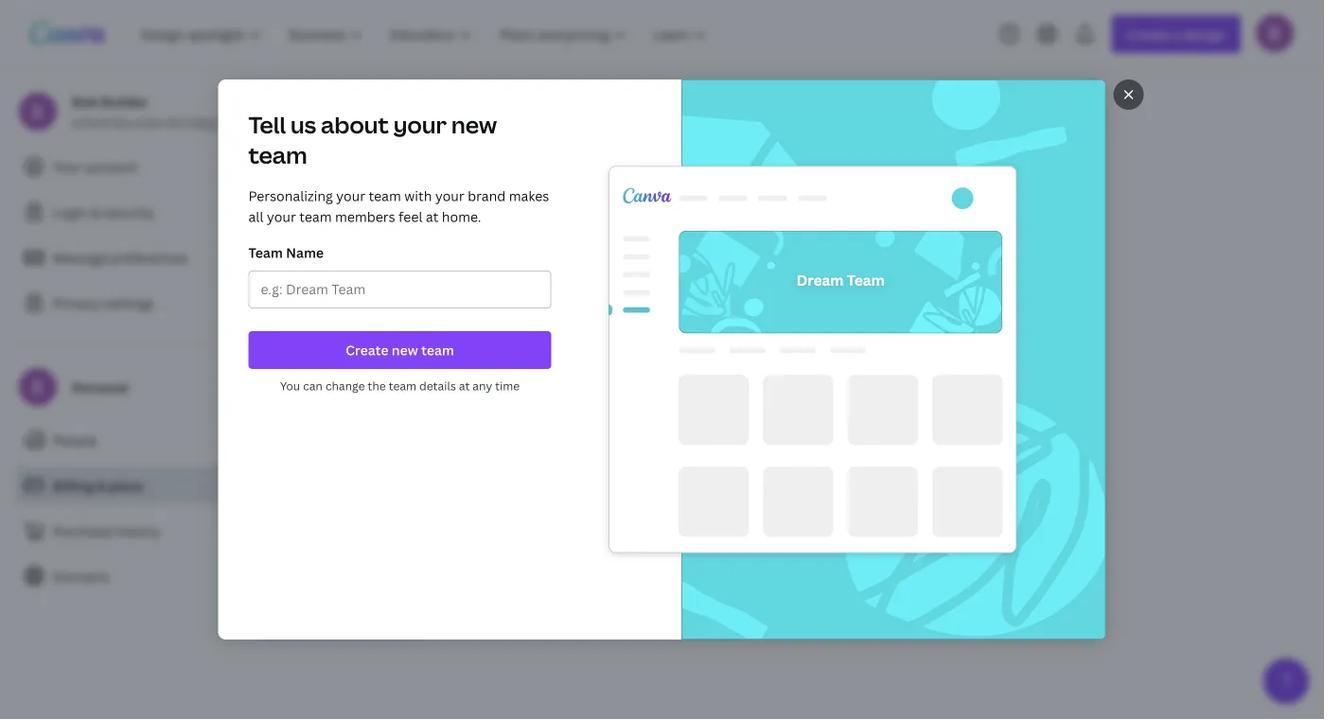 Task type: vqa. For each thing, say whether or not it's contained in the screenshot.
account
yes



Task type: locate. For each thing, give the bounding box(es) containing it.
brand
[[468, 187, 506, 205]]

id.
[[456, 397, 469, 410]]

your inside tell us about your new team
[[394, 109, 447, 140]]

all
[[249, 208, 264, 226]]

new
[[452, 109, 497, 140], [303, 118, 329, 136], [392, 341, 418, 359], [333, 616, 360, 634]]

b0bth3builder2k23@gmail.com
[[72, 113, 273, 131]]

a
[[467, 208, 475, 226], [323, 616, 330, 634]]

members
[[335, 208, 395, 226]]

name
[[286, 244, 324, 262]]

at right feel
[[426, 208, 439, 226]]

1 vertical spatial a
[[323, 616, 330, 634]]

billing
[[332, 118, 372, 136]]

new inside create a new team button
[[333, 616, 360, 634]]

your
[[394, 109, 447, 140], [336, 187, 366, 205], [435, 187, 465, 205], [267, 208, 296, 226], [416, 397, 438, 410]]

domains
[[53, 568, 109, 586]]

bob builder b0bth3builder2k23@gmail.com
[[72, 92, 273, 131]]

name right company
[[347, 333, 378, 348]]

at up the id.
[[459, 378, 470, 394]]

name down can
[[310, 397, 335, 410]]

&
[[91, 203, 100, 221], [97, 477, 106, 495]]

+
[[263, 118, 270, 136]]

privacy settings link
[[15, 284, 246, 322]]

are
[[444, 208, 464, 226], [395, 229, 416, 247]]

login & security
[[53, 203, 155, 221]]

& inside billing & plans link
[[97, 477, 106, 495]]

0 horizontal spatial the
[[292, 397, 308, 410]]

1 vertical spatial create
[[276, 616, 319, 634]]

team
[[249, 140, 307, 170], [369, 187, 401, 205], [299, 208, 332, 226], [421, 341, 454, 359], [389, 378, 417, 394], [363, 616, 396, 634]]

you
[[280, 378, 300, 394]]

0 vertical spatial &
[[91, 203, 100, 221]]

are up shown.
[[444, 208, 464, 226]]

at
[[426, 208, 439, 226], [459, 378, 470, 394]]

0 vertical spatial are
[[444, 208, 464, 226]]

1 horizontal spatial a
[[467, 208, 475, 226]]

your right about
[[394, 109, 447, 140]]

any
[[473, 378, 493, 394]]

create inside button
[[276, 616, 319, 634]]

Enter an email address text field
[[274, 71, 683, 107]]

0 horizontal spatial name
[[310, 397, 335, 410]]

1 vertical spatial at
[[459, 378, 470, 394]]

0 vertical spatial a
[[467, 208, 475, 226]]

0 horizontal spatial are
[[395, 229, 416, 247]]

personalizing your team with your brand makes all your team members feel at home.
[[249, 187, 549, 226]]

the right is
[[292, 397, 308, 410]]

countries
[[332, 229, 392, 247]]

tax
[[261, 176, 289, 199]]

tell
[[249, 109, 286, 140]]

0 vertical spatial the
[[368, 378, 386, 394]]

purchase
[[53, 522, 112, 540]]

is
[[283, 397, 290, 410]]

1 horizontal spatial create
[[346, 341, 389, 359]]

this
[[261, 397, 280, 410]]

this is the name registered under your tax id.
[[261, 397, 469, 410]]

registered
[[338, 397, 384, 410]]

bob
[[72, 92, 98, 110]]

0 horizontal spatial a
[[323, 616, 330, 634]]

Enter your legal company name text field
[[274, 359, 722, 395]]

supported
[[261, 229, 328, 247]]

Enter your tax ID text field
[[274, 448, 722, 484]]

tax
[[440, 397, 454, 410]]

& inside the login & security link
[[91, 203, 100, 221]]

0 vertical spatial name
[[347, 333, 378, 348]]

0 horizontal spatial at
[[426, 208, 439, 226]]

& left plans on the bottom of page
[[97, 477, 106, 495]]

new inside create new team "button"
[[392, 341, 418, 359]]

1 vertical spatial are
[[395, 229, 416, 247]]

create
[[346, 341, 389, 359], [276, 616, 319, 634]]

preferences
[[111, 249, 188, 267]]

create inside "button"
[[346, 341, 389, 359]]

create for create new team
[[346, 341, 389, 359]]

about
[[321, 109, 389, 140]]

contact
[[375, 118, 425, 136]]

your account link
[[15, 148, 246, 186]]

create for create a new team
[[276, 616, 319, 634]]

are down if at top left
[[395, 229, 416, 247]]

0 vertical spatial at
[[426, 208, 439, 226]]

name
[[347, 333, 378, 348], [310, 397, 335, 410]]

1 horizontal spatial at
[[459, 378, 470, 394]]

message
[[53, 249, 108, 267]]

you
[[417, 208, 440, 226]]

1 vertical spatial name
[[310, 397, 335, 410]]

billing & plans
[[53, 477, 144, 495]]

information
[[326, 208, 402, 226]]

tell us about your new team
[[249, 109, 497, 170]]

0 horizontal spatial create
[[276, 616, 319, 634]]

purchase history link
[[15, 512, 246, 550]]

message preferences link
[[15, 239, 246, 276]]

the up this is the name registered under your tax id.
[[368, 378, 386, 394]]

builder
[[101, 92, 148, 110]]

a inside button
[[323, 616, 330, 634]]

0 vertical spatial create
[[346, 341, 389, 359]]

issuing country
[[261, 259, 346, 275]]

the
[[368, 378, 386, 394], [292, 397, 308, 410]]

time
[[495, 378, 520, 394]]

1 vertical spatial &
[[97, 477, 106, 495]]

login & security link
[[15, 193, 246, 231]]

purchase history
[[53, 522, 160, 540]]

country
[[303, 259, 346, 275]]

feel
[[399, 208, 423, 226]]

legal company name
[[261, 333, 378, 348]]

details
[[419, 378, 456, 394]]

if
[[405, 208, 413, 226]]

& right login
[[91, 203, 100, 221]]

& for login
[[91, 203, 100, 221]]

+ add new billing contact
[[263, 118, 425, 136]]

login
[[53, 203, 88, 221]]

1 vertical spatial the
[[292, 397, 308, 410]]



Task type: describe. For each thing, give the bounding box(es) containing it.
team inside "button"
[[421, 341, 454, 359]]

people link
[[15, 421, 246, 459]]

enter
[[261, 208, 296, 226]]

create new team
[[346, 341, 454, 359]]

create new team button
[[249, 331, 552, 369]]

privacy
[[53, 294, 100, 312]]

a inside tax id enter this information if you are a tax-exempt organization. only supported countries are shown.
[[467, 208, 475, 226]]

can
[[303, 378, 323, 394]]

only
[[638, 208, 669, 226]]

home.
[[442, 208, 481, 226]]

1 horizontal spatial name
[[347, 333, 378, 348]]

1 horizontal spatial the
[[368, 378, 386, 394]]

security
[[103, 203, 155, 221]]

history
[[115, 522, 160, 540]]

this
[[299, 208, 323, 226]]

privacy settings
[[53, 294, 154, 312]]

create a new team
[[276, 616, 396, 634]]

domains link
[[15, 558, 246, 596]]

your
[[53, 158, 82, 176]]

create a new team button
[[261, 606, 411, 644]]

change
[[326, 378, 365, 394]]

add
[[273, 118, 300, 136]]

id
[[293, 176, 311, 199]]

billing & plans link
[[15, 467, 246, 505]]

& for billing
[[97, 477, 106, 495]]

billing
[[53, 477, 94, 495]]

account
[[85, 158, 137, 176]]

under
[[387, 397, 414, 410]]

makes
[[509, 187, 549, 205]]

plans
[[109, 477, 144, 495]]

new inside + add new billing contact button
[[303, 118, 329, 136]]

message preferences
[[53, 249, 188, 267]]

personalizing
[[249, 187, 333, 205]]

tax id enter this information if you are a tax-exempt organization. only supported countries are shown.
[[261, 176, 669, 247]]

with
[[405, 187, 432, 205]]

new inside tell us about your new team
[[452, 109, 497, 140]]

people
[[53, 431, 97, 449]]

your up information
[[336, 187, 366, 205]]

1 horizontal spatial are
[[444, 208, 464, 226]]

personal
[[72, 378, 128, 396]]

settings
[[103, 294, 154, 312]]

organization.
[[553, 208, 635, 226]]

top level navigation element
[[129, 15, 723, 53]]

issuing
[[261, 259, 300, 275]]

your left tax
[[416, 397, 438, 410]]

you can change the team details at any time
[[280, 378, 520, 394]]

your up home.
[[435, 187, 465, 205]]

your down 'personalizing'
[[267, 208, 296, 226]]

company
[[293, 333, 345, 348]]

tax-
[[478, 208, 502, 226]]

team
[[249, 244, 283, 262]]

legal
[[261, 333, 291, 348]]

+ add new billing contact button
[[261, 108, 427, 146]]

shown.
[[419, 229, 464, 247]]

team inside tell us about your new team
[[249, 140, 307, 170]]

at inside 'personalizing your team with your brand makes all your team members feel at home.'
[[426, 208, 439, 226]]

your account
[[53, 158, 137, 176]]

exempt
[[502, 208, 550, 226]]

team inside button
[[363, 616, 396, 634]]

team name
[[249, 244, 324, 262]]

us
[[291, 109, 316, 140]]

Team Name text field
[[261, 272, 539, 308]]



